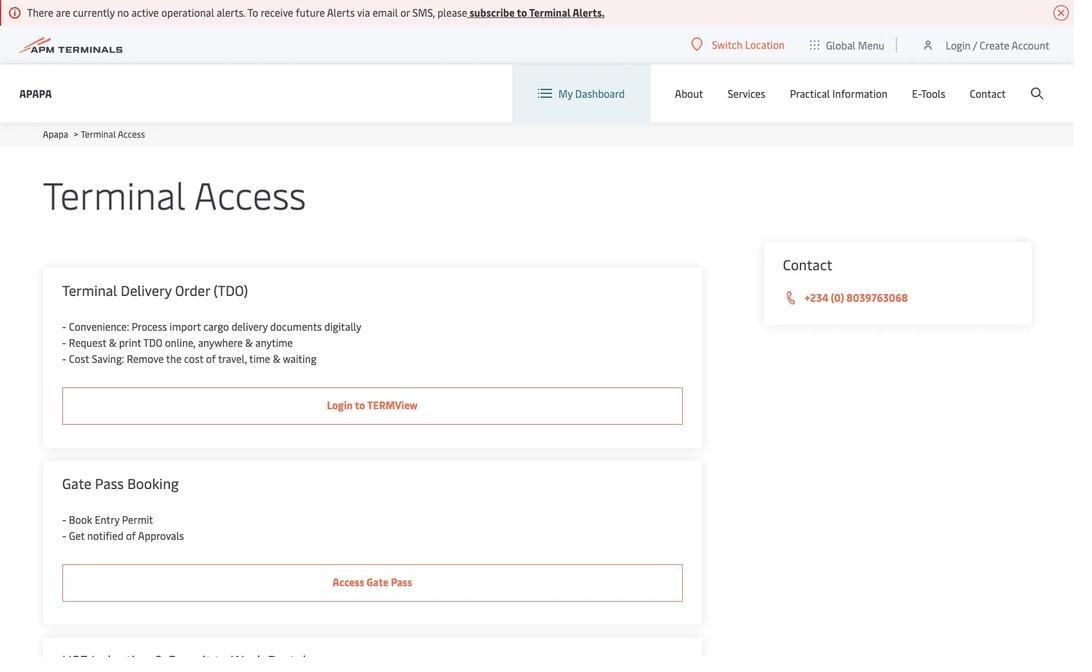 Task type: vqa. For each thing, say whether or not it's contained in the screenshot.
"Switch Location" BUTTON
yes



Task type: describe. For each thing, give the bounding box(es) containing it.
documents
[[270, 319, 322, 333]]

termview
[[367, 398, 418, 412]]

time
[[249, 351, 270, 366]]

email
[[373, 5, 398, 19]]

entry
[[95, 512, 119, 526]]

1 horizontal spatial to
[[517, 5, 527, 19]]

subscribe
[[470, 5, 515, 19]]

my dashboard
[[558, 86, 625, 100]]

/
[[973, 38, 977, 52]]

alerts.
[[217, 5, 245, 19]]

cargo
[[203, 319, 229, 333]]

2 - from the top
[[62, 335, 66, 349]]

subscribe to terminal alerts. link
[[467, 5, 605, 19]]

get
[[69, 528, 85, 543]]

digitally
[[324, 319, 361, 333]]

request
[[69, 335, 106, 349]]

0 horizontal spatial access
[[118, 128, 145, 140]]

terminal left the 'alerts.'
[[529, 5, 571, 19]]

3 - from the top
[[62, 351, 66, 366]]

future
[[296, 5, 325, 19]]

(tdo)
[[213, 281, 248, 300]]

2 horizontal spatial &
[[273, 351, 280, 366]]

menu
[[858, 38, 885, 52]]

terminal right '>'
[[81, 128, 116, 140]]

login to termview link
[[62, 387, 683, 425]]

switch location button
[[691, 37, 785, 51]]

booking
[[127, 474, 179, 493]]

approvals
[[138, 528, 184, 543]]

cost
[[69, 351, 89, 366]]

access gate pass link
[[62, 564, 683, 602]]

global menu button
[[798, 25, 897, 64]]

alerts
[[327, 5, 355, 19]]

location
[[745, 37, 785, 51]]

global menu
[[826, 38, 885, 52]]

1 horizontal spatial access
[[194, 169, 306, 219]]

no
[[117, 5, 129, 19]]

anywhere
[[198, 335, 243, 349]]

- convenience: process import cargo delivery documents digitally - request & print tdo online, anywhere & anytime - cost saving: remove the cost of travel, time & waiting
[[62, 319, 361, 366]]

e-tools
[[912, 86, 945, 100]]

account
[[1012, 38, 1050, 52]]

or
[[400, 5, 410, 19]]

print
[[119, 335, 141, 349]]

apapa > terminal access
[[43, 128, 145, 140]]

saving:
[[92, 351, 124, 366]]

login for login to termview
[[327, 398, 353, 412]]

login / create account
[[946, 38, 1050, 52]]

- book entry permit - get notified of approvals
[[62, 512, 184, 543]]

there
[[27, 5, 53, 19]]

close alert image
[[1054, 5, 1069, 21]]

gate pass booking
[[62, 474, 179, 493]]

tdo
[[143, 335, 162, 349]]

e-tools button
[[912, 64, 945, 122]]

1 horizontal spatial pass
[[391, 575, 412, 589]]

process
[[132, 319, 167, 333]]

+234
[[805, 290, 829, 304]]

login / create account link
[[922, 26, 1050, 64]]

currently
[[73, 5, 115, 19]]

alerts.
[[573, 5, 605, 19]]

switch
[[712, 37, 743, 51]]

please
[[437, 5, 467, 19]]

of inside - book entry permit - get notified of approvals
[[126, 528, 136, 543]]

active
[[131, 5, 159, 19]]

about button
[[675, 64, 703, 122]]

2 vertical spatial access
[[333, 575, 364, 589]]

login for login / create account
[[946, 38, 971, 52]]



Task type: locate. For each thing, give the bounding box(es) containing it.
information
[[833, 86, 888, 100]]

notified
[[87, 528, 123, 543]]

sms,
[[412, 5, 435, 19]]

dashboard
[[575, 86, 625, 100]]

anytime
[[255, 335, 293, 349]]

5 - from the top
[[62, 528, 66, 543]]

access gate pass
[[333, 575, 412, 589]]

contact down login / create account link
[[970, 86, 1006, 100]]

1 horizontal spatial login
[[946, 38, 971, 52]]

0 vertical spatial login
[[946, 38, 971, 52]]

my dashboard button
[[538, 64, 625, 122]]

1 vertical spatial to
[[355, 398, 365, 412]]

- left get
[[62, 528, 66, 543]]

- left request
[[62, 335, 66, 349]]

login
[[946, 38, 971, 52], [327, 398, 353, 412]]

there are currently no active operational alerts. to receive future alerts via email or sms, please subscribe to terminal alerts.
[[27, 5, 605, 19]]

switch location
[[712, 37, 785, 51]]

>
[[74, 128, 78, 140]]

services
[[728, 86, 765, 100]]

delivery
[[121, 281, 172, 300]]

remove
[[127, 351, 164, 366]]

the
[[166, 351, 182, 366]]

2 horizontal spatial access
[[333, 575, 364, 589]]

& up saving:
[[109, 335, 117, 349]]

0 vertical spatial to
[[517, 5, 527, 19]]

1 horizontal spatial of
[[206, 351, 216, 366]]

services button
[[728, 64, 765, 122]]

of right 'cost'
[[206, 351, 216, 366]]

apapa for apapa
[[19, 86, 52, 100]]

via
[[357, 5, 370, 19]]

online,
[[165, 335, 196, 349]]

apapa
[[19, 86, 52, 100], [43, 128, 68, 140]]

apapa for apapa > terminal access
[[43, 128, 68, 140]]

terminal up convenience: in the left of the page
[[62, 281, 117, 300]]

&
[[109, 335, 117, 349], [245, 335, 253, 349], [273, 351, 280, 366]]

0 horizontal spatial login
[[327, 398, 353, 412]]

tools
[[921, 86, 945, 100]]

terminal access
[[43, 169, 306, 219]]

1 vertical spatial contact
[[783, 255, 832, 274]]

waiting
[[283, 351, 317, 366]]

operational
[[161, 5, 214, 19]]

to right subscribe
[[517, 5, 527, 19]]

contact up +234
[[783, 255, 832, 274]]

0 horizontal spatial contact
[[783, 255, 832, 274]]

4 - from the top
[[62, 512, 66, 526]]

terminal down apapa > terminal access
[[43, 169, 186, 219]]

0 horizontal spatial gate
[[62, 474, 91, 493]]

0 vertical spatial apapa
[[19, 86, 52, 100]]

0 horizontal spatial of
[[126, 528, 136, 543]]

(0)
[[831, 290, 844, 304]]

convenience:
[[69, 319, 129, 333]]

- left cost
[[62, 351, 66, 366]]

access
[[118, 128, 145, 140], [194, 169, 306, 219], [333, 575, 364, 589]]

practical information
[[790, 86, 888, 100]]

0 vertical spatial contact
[[970, 86, 1006, 100]]

0 horizontal spatial pass
[[95, 474, 124, 493]]

practical
[[790, 86, 830, 100]]

0 vertical spatial of
[[206, 351, 216, 366]]

to left the termview
[[355, 398, 365, 412]]

1 horizontal spatial contact
[[970, 86, 1006, 100]]

cost
[[184, 351, 203, 366]]

& down delivery
[[245, 335, 253, 349]]

1 - from the top
[[62, 319, 66, 333]]

import
[[170, 319, 201, 333]]

to
[[517, 5, 527, 19], [355, 398, 365, 412]]

of down permit
[[126, 528, 136, 543]]

- left book
[[62, 512, 66, 526]]

receive
[[261, 5, 293, 19]]

e-
[[912, 86, 921, 100]]

8039763068
[[847, 290, 908, 304]]

permit
[[122, 512, 153, 526]]

practical information button
[[790, 64, 888, 122]]

create
[[980, 38, 1010, 52]]

1 vertical spatial apapa link
[[43, 128, 68, 140]]

global
[[826, 38, 856, 52]]

are
[[56, 5, 70, 19]]

about
[[675, 86, 703, 100]]

- left convenience: in the left of the page
[[62, 319, 66, 333]]

1 horizontal spatial &
[[245, 335, 253, 349]]

1 vertical spatial of
[[126, 528, 136, 543]]

0 horizontal spatial &
[[109, 335, 117, 349]]

1 vertical spatial apapa
[[43, 128, 68, 140]]

login inside login / create account link
[[946, 38, 971, 52]]

1 horizontal spatial gate
[[366, 575, 389, 589]]

login left /
[[946, 38, 971, 52]]

login left the termview
[[327, 398, 353, 412]]

login to termview
[[327, 398, 418, 412]]

0 vertical spatial apapa link
[[19, 85, 52, 101]]

terminal
[[529, 5, 571, 19], [81, 128, 116, 140], [43, 169, 186, 219], [62, 281, 117, 300]]

contact
[[970, 86, 1006, 100], [783, 255, 832, 274]]

1 vertical spatial pass
[[391, 575, 412, 589]]

delivery
[[231, 319, 268, 333]]

& down the anytime
[[273, 351, 280, 366]]

+234 (0) 8039763068 link
[[783, 290, 1012, 306]]

0 vertical spatial pass
[[95, 474, 124, 493]]

to inside login to termview link
[[355, 398, 365, 412]]

of
[[206, 351, 216, 366], [126, 528, 136, 543]]

of inside - convenience: process import cargo delivery documents digitally - request & print tdo online, anywhere & anytime - cost saving: remove the cost of travel, time & waiting
[[206, 351, 216, 366]]

to
[[248, 5, 258, 19]]

contact button
[[970, 64, 1006, 122]]

1 vertical spatial gate
[[366, 575, 389, 589]]

0 horizontal spatial to
[[355, 398, 365, 412]]

1 vertical spatial login
[[327, 398, 353, 412]]

book
[[69, 512, 92, 526]]

0 vertical spatial access
[[118, 128, 145, 140]]

login inside login to termview link
[[327, 398, 353, 412]]

0 vertical spatial gate
[[62, 474, 91, 493]]

my
[[558, 86, 573, 100]]

+234 (0) 8039763068
[[805, 290, 908, 304]]

travel,
[[218, 351, 247, 366]]

-
[[62, 319, 66, 333], [62, 335, 66, 349], [62, 351, 66, 366], [62, 512, 66, 526], [62, 528, 66, 543]]

1 vertical spatial access
[[194, 169, 306, 219]]

terminal delivery order (tdo)
[[62, 281, 248, 300]]

order
[[175, 281, 210, 300]]

pass
[[95, 474, 124, 493], [391, 575, 412, 589]]



